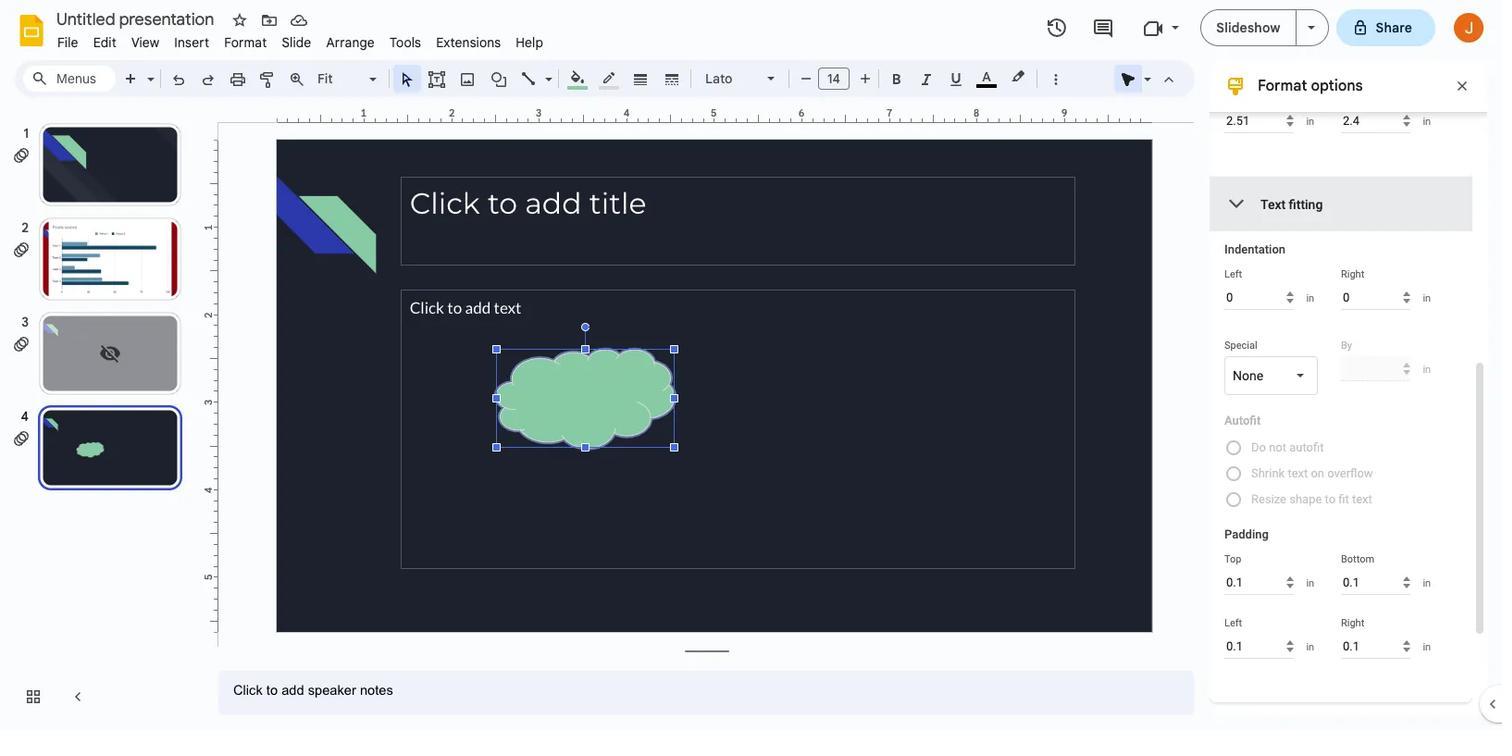 Task type: locate. For each thing, give the bounding box(es) containing it.
tab
[[1210, 703, 1473, 731]]

autofit
[[1290, 441, 1324, 455]]

2 right from the top
[[1342, 618, 1365, 630]]

file
[[57, 34, 78, 51]]

in down format options
[[1307, 115, 1315, 127]]

in for x position, measured in inches. value must be between -58712 and 58712 text box
[[1307, 115, 1315, 127]]

auto fit type option group
[[1225, 435, 1460, 520]]

0 vertical spatial text
[[1288, 467, 1308, 481]]

fit
[[1339, 493, 1350, 506]]

slide menu item
[[274, 31, 319, 54]]

1 horizontal spatial format
[[1258, 77, 1308, 95]]

right
[[1342, 269, 1365, 281], [1342, 618, 1365, 630]]

in for 'special indent amount, measured in inches. value must be between 0.01 and 1.0046' text box
[[1423, 363, 1432, 375]]

fitting
[[1289, 197, 1323, 212]]

autofit
[[1225, 414, 1261, 428]]

menu bar
[[50, 24, 551, 55]]

1 vertical spatial format
[[1258, 77, 1308, 95]]

options
[[1311, 77, 1364, 95]]

2 left from the top
[[1225, 618, 1243, 630]]

extensions menu item
[[429, 31, 509, 54]]

in right left indent, measured in inches. value must be between -2.8893 and 1.0046 text field
[[1307, 292, 1315, 304]]

live pointer settings image
[[1140, 67, 1152, 73]]

border dash option
[[662, 66, 683, 92]]

1 left from the top
[[1225, 269, 1243, 281]]

Right padding, measured in inches. Value must be between 0 and 1.1046 text field
[[1342, 634, 1411, 659]]

in right y position, measured in inches. value must be between -58712 and 58712 text field
[[1423, 115, 1432, 127]]

right for the right indent, measured in inches. value must be between -5.9811 and 1.0046 text box on the right top
[[1342, 269, 1365, 281]]

format down star 'checkbox'
[[224, 34, 267, 51]]

in for left indent, measured in inches. value must be between -2.8893 and 1.0046 text field
[[1307, 292, 1315, 304]]

border weight option
[[630, 66, 651, 92]]

share
[[1376, 19, 1413, 36]]

Zoom field
[[312, 66, 385, 93]]

navigation
[[0, 105, 204, 731]]

text fitting tab
[[1210, 177, 1473, 231]]

in for the 'bottom padding, measured in inches. value must be between 0 and 0.505' text box at the right
[[1423, 577, 1432, 589]]

format options
[[1258, 77, 1364, 95]]

help menu item
[[509, 31, 551, 54]]

left down indentation
[[1225, 269, 1243, 281]]

format options application
[[0, 0, 1503, 731]]

0 vertical spatial right
[[1342, 269, 1365, 281]]

right for right padding, measured in inches. value must be between 0 and 1.1046 text field
[[1342, 618, 1365, 630]]

in for the top padding, measured in inches. value must be between 0 and 0.505 text field
[[1307, 577, 1315, 589]]

1 vertical spatial right
[[1342, 618, 1365, 630]]

right up the right indent, measured in inches. value must be between -5.9811 and 1.0046 text box on the right top
[[1342, 269, 1365, 281]]

format inside menu item
[[224, 34, 267, 51]]

main toolbar
[[115, 65, 1070, 94]]

insert menu item
[[167, 31, 217, 54]]

help
[[516, 34, 544, 51]]

0 horizontal spatial text
[[1288, 467, 1308, 481]]

1 vertical spatial text
[[1353, 493, 1373, 506]]

left up left padding, measured in inches. value must be between 0 and 1.1046 text field
[[1225, 618, 1243, 630]]

1 vertical spatial left
[[1225, 618, 1243, 630]]

bottom
[[1342, 554, 1375, 566]]

0 vertical spatial left
[[1225, 269, 1243, 281]]

in right the 'bottom padding, measured in inches. value must be between 0 and 0.505' text box at the right
[[1423, 577, 1432, 589]]

do not autofit
[[1252, 441, 1324, 455]]

select line image
[[541, 67, 553, 73]]

tab inside format options "section"
[[1210, 703, 1473, 731]]

in right left padding, measured in inches. value must be between 0 and 1.1046 text field
[[1307, 641, 1315, 653]]

Y position, measured in inches. Value must be between -58712 and 58712 text field
[[1342, 108, 1411, 133]]

text inside option
[[1353, 493, 1373, 506]]

Special indent amount, measured in inches. Value must be between 0.01 and 1.0046 text field
[[1342, 356, 1411, 381]]

in
[[1307, 115, 1315, 127], [1423, 115, 1432, 127], [1307, 292, 1315, 304], [1423, 292, 1432, 304], [1423, 363, 1432, 375], [1307, 577, 1315, 589], [1423, 577, 1432, 589], [1307, 641, 1315, 653], [1423, 641, 1432, 653]]

1 horizontal spatial text
[[1353, 493, 1373, 506]]

extensions
[[436, 34, 501, 51]]

X position, measured in inches. Value must be between -58712 and 58712 text field
[[1225, 108, 1295, 133]]

0 vertical spatial format
[[224, 34, 267, 51]]

arrange
[[326, 34, 375, 51]]

text right the fit
[[1353, 493, 1373, 506]]

slideshow button
[[1201, 9, 1297, 46]]

Right indent, measured in inches. Value must be between -5.9811 and 1.0046 text field
[[1342, 285, 1411, 310]]

text inside 'option'
[[1288, 467, 1308, 481]]

text color image
[[977, 66, 997, 88]]

in right the top padding, measured in inches. value must be between 0 and 0.505 text field
[[1307, 577, 1315, 589]]

in right the right indent, measured in inches. value must be between -5.9811 and 1.0046 text box on the right top
[[1423, 292, 1432, 304]]

on
[[1311, 467, 1325, 481]]

insert
[[174, 34, 209, 51]]

not
[[1270, 441, 1287, 455]]

file menu item
[[50, 31, 86, 54]]

menu bar banner
[[0, 0, 1503, 731]]

by
[[1342, 340, 1353, 352]]

in right 'special indent amount, measured in inches. value must be between 0.01 and 1.0046' text box
[[1423, 363, 1432, 375]]

menu bar containing file
[[50, 24, 551, 55]]

insert image image
[[457, 66, 478, 92]]

format inside "section"
[[1258, 77, 1308, 95]]

Bottom padding, measured in inches. Value must be between 0 and 0.505 text field
[[1342, 570, 1411, 595]]

navigation inside 'format options' application
[[0, 105, 204, 731]]

none option
[[1233, 367, 1264, 385]]

0 horizontal spatial format
[[224, 34, 267, 51]]

format up x position, measured in inches. value must be between -58712 and 58712 text box
[[1258, 77, 1308, 95]]

text
[[1288, 467, 1308, 481], [1353, 493, 1373, 506]]

format
[[224, 34, 267, 51], [1258, 77, 1308, 95]]

lato
[[706, 70, 733, 87]]

right up right padding, measured in inches. value must be between 0 and 1.1046 text field
[[1342, 618, 1365, 630]]

do
[[1252, 441, 1267, 455]]

none
[[1233, 368, 1264, 383]]

in for left padding, measured in inches. value must be between 0 and 1.1046 text field
[[1307, 641, 1315, 653]]

shape image
[[488, 66, 510, 92]]

format for format
[[224, 34, 267, 51]]

in right right padding, measured in inches. value must be between 0 and 1.1046 text field
[[1423, 641, 1432, 653]]

resize
[[1252, 493, 1287, 506]]

new slide with layout image
[[143, 67, 155, 73]]

text left on
[[1288, 467, 1308, 481]]

1 right from the top
[[1342, 269, 1365, 281]]

view
[[131, 34, 160, 51]]

left
[[1225, 269, 1243, 281], [1225, 618, 1243, 630]]



Task type: describe. For each thing, give the bounding box(es) containing it.
Left indent, measured in inches. Value must be between -2.8893 and 1.0046 text field
[[1225, 285, 1295, 310]]

share button
[[1337, 9, 1436, 46]]

resize shape to fit text
[[1252, 493, 1373, 506]]

left for left indent, measured in inches. value must be between -2.8893 and 1.0046 text field
[[1225, 269, 1243, 281]]

left for left padding, measured in inches. value must be between 0 and 1.1046 text field
[[1225, 618, 1243, 630]]

edit menu item
[[86, 31, 124, 54]]

format menu item
[[217, 31, 274, 54]]

tools menu item
[[382, 31, 429, 54]]

format options section
[[1210, 0, 1488, 731]]

in for y position, measured in inches. value must be between -58712 and 58712 text field
[[1423, 115, 1432, 127]]

arrange menu item
[[319, 31, 382, 54]]

shape
[[1290, 493, 1322, 506]]

Star checkbox
[[227, 7, 253, 33]]

format for format options
[[1258, 77, 1308, 95]]

Do not autofit radio
[[1225, 435, 1460, 461]]

tools
[[390, 34, 421, 51]]

shrink text on overflow
[[1252, 467, 1374, 481]]

highlight color image
[[1008, 66, 1029, 88]]

Resize shape to fit text radio
[[1225, 487, 1460, 513]]

indentation
[[1225, 243, 1286, 256]]

top
[[1225, 554, 1242, 566]]

Left padding, measured in inches. Value must be between 0 and 1.1046 text field
[[1225, 634, 1295, 659]]

Rename text field
[[50, 7, 225, 30]]

Font size text field
[[819, 68, 849, 90]]

mode and view toolbar
[[1114, 60, 1184, 97]]

padding
[[1225, 528, 1269, 542]]

Zoom text field
[[315, 66, 367, 92]]

edit
[[93, 34, 117, 51]]

overflow
[[1328, 467, 1374, 481]]

in for the right indent, measured in inches. value must be between -5.9811 and 1.0046 text box on the right top
[[1423, 292, 1432, 304]]

to
[[1325, 493, 1336, 506]]

text
[[1261, 197, 1286, 212]]

text fitting
[[1261, 197, 1323, 212]]

fill color: light 2 #82c7a5, close to light cyan 1 image
[[567, 66, 588, 90]]

slide
[[282, 34, 311, 51]]

Menus field
[[23, 66, 116, 92]]

border color: dark 2 light gray 1 image
[[599, 66, 620, 90]]

Shrink text on overflow radio
[[1225, 461, 1460, 487]]

shrink
[[1252, 467, 1285, 481]]

in for right padding, measured in inches. value must be between 0 and 1.1046 text field
[[1423, 641, 1432, 653]]

presentation options image
[[1308, 26, 1315, 30]]

Font size field
[[818, 68, 857, 94]]

view menu item
[[124, 31, 167, 54]]

slideshow
[[1217, 19, 1281, 36]]

menu bar inside 'menu bar' 'banner'
[[50, 24, 551, 55]]

Top padding, measured in inches. Value must be between 0 and 0.505 text field
[[1225, 570, 1295, 595]]

special
[[1225, 340, 1258, 352]]

font list. lato selected. option
[[706, 66, 756, 92]]



Task type: vqa. For each thing, say whether or not it's contained in the screenshot.
Arrange
yes



